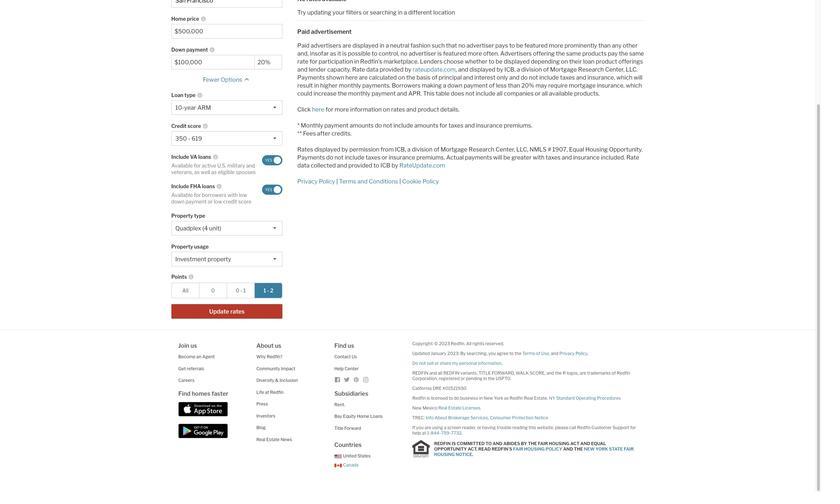 Task type: describe. For each thing, give the bounding box(es) containing it.
0 horizontal spatial fair
[[513, 447, 523, 452]]

blog button
[[256, 426, 266, 431]]

0 vertical spatial advertiser
[[467, 42, 494, 49]]

mortgage
[[569, 82, 596, 89]]

to inside the rates displayed by permission from icb, a division of mortgage research center, llc, nmls # 1907, equal housing opportunity. payments do not include taxes or insurance premiums. actual payments will be greater with taxes and insurance included. rate data collected and provided to icb by
[[374, 162, 379, 169]]

and inside paid advertisers are displayed in a neutral fashion such that no advertiser pays to be featured more prominently than any other and, insofar as it is possible to control, no advertiser is featured more often. advertisers offering the same products pay the same rate for participation in redfin's marketplace. lenders choose whether to be displayed depending on their loan product offerings and lender capacity. rate data provided by
[[297, 66, 307, 73]]

rates inside button
[[230, 309, 245, 316]]

in up control,
[[380, 42, 384, 49]]

icb, inside , and displayed by icb, a division of mortgage research center, llc. payments shown here are calculated on the basis of principal and interest only and do not include taxes and insurance, which will result in higher monthly payments. borrowers making a down payment of less than 20% may require mortgage insurance, which could increase the monthly payment and apr. this table does not include all companies or all available products.
[[505, 66, 516, 73]]

down
[[171, 47, 185, 53]]

to down "often."
[[489, 58, 494, 65]]

equity
[[343, 414, 356, 420]]

and inside * monthly payment amounts do not include amounts for taxes and insurance premiums. ** fees after credits.
[[465, 122, 475, 129]]

include va loans
[[171, 154, 211, 160]]

include down the interest
[[476, 90, 495, 97]]

standard
[[556, 396, 575, 402]]

the left 'r'
[[555, 371, 562, 376]]

variants,
[[460, 371, 478, 376]]

their
[[569, 58, 582, 65]]

0 horizontal spatial and
[[493, 441, 502, 447]]

for right here link
[[326, 106, 333, 113]]

walk
[[516, 371, 529, 376]]

lender
[[309, 66, 326, 73]]

displayed up possible
[[353, 42, 378, 49]]

the down any
[[619, 50, 628, 57]]

payment down 'payments.'
[[372, 90, 396, 97]]

for inside * monthly payment amounts do not include amounts for taxes and insurance premiums. ** fees after credits.
[[440, 122, 447, 129]]

0 horizontal spatial policy
[[319, 178, 335, 185]]

payments inside the rates displayed by permission from icb, a division of mortgage research center, llc, nmls # 1907, equal housing opportunity. payments do not include taxes or insurance premiums. actual payments will be greater with taxes and insurance included. rate data collected and provided to icb by
[[297, 154, 325, 161]]

a left different
[[404, 9, 407, 16]]

a inside paid advertisers are displayed in a neutral fashion such that no advertiser pays to be featured more prominently than any other and, insofar as it is possible to control, no advertiser is featured more often. advertisers offering the same products pay the same rate for participation in redfin's marketplace. lenders choose whether to be displayed depending on their loan product offerings and lender capacity. rate data provided by
[[386, 42, 389, 49]]

agree
[[497, 351, 509, 357]]

1 vertical spatial privacy
[[559, 351, 575, 357]]

payment right down
[[186, 47, 208, 53]]

and right "collected"
[[337, 162, 347, 169]]

than inside paid advertisers are displayed in a neutral fashion such that no advertiser pays to be featured more prominently than any other and, insofar as it is possible to control, no advertiser is featured more often. advertisers offering the same products pay the same rate for participation in redfin's marketplace. lenders choose whether to be displayed depending on their loan product offerings and lender capacity. rate data provided by
[[598, 42, 611, 49]]

0 vertical spatial no
[[458, 42, 465, 49]]

a up table at the right
[[443, 82, 446, 89]]

of left use
[[536, 351, 540, 357]]

center, inside , and displayed by icb, a division of mortgage research center, llc. payments shown here are calculated on the basis of principal and interest only and do not include taxes and insurance, which will result in higher monthly payments. borrowers making a down payment of less than 20% may require mortgage insurance, which could increase the monthly payment and apr. this table does not include all companies or all available products.
[[605, 66, 625, 73]]

get
[[178, 366, 186, 372]]

do down #01521930
[[454, 396, 459, 402]]

1 horizontal spatial and
[[563, 447, 573, 452]]

logos,
[[567, 371, 579, 376]]

by
[[521, 441, 527, 447]]

click here for more information on rates and product details.
[[297, 106, 460, 113]]

0 horizontal spatial insurance
[[389, 154, 415, 161]]

property usage element
[[171, 240, 279, 252]]

prominently
[[564, 42, 597, 49]]

1 horizontal spatial policy
[[423, 178, 439, 185]]

as down "active"
[[211, 169, 217, 175]]

type for quadplex
[[194, 213, 205, 219]]

1 amounts from the left
[[350, 122, 374, 129]]

include inside * monthly payment amounts do not include amounts for taxes and insurance premiums. ** fees after credits.
[[394, 122, 413, 129]]

not inside * monthly payment amounts do not include amounts for taxes and insurance premiums. ** fees after credits.
[[383, 122, 392, 129]]

an
[[196, 355, 201, 360]]

and right only
[[509, 74, 519, 81]]

are inside the redfin and all redfin variants, title forward, walk score, and the r logos, are trademarks of redfin corporation, registered or pending in the uspto.
[[580, 371, 586, 376]]

careers button
[[178, 378, 194, 384]]

1 horizontal spatial featured
[[524, 42, 548, 49]]

reserved.
[[485, 342, 504, 347]]

0 horizontal spatial information
[[350, 106, 382, 113]]

and up the mortgage
[[576, 74, 586, 81]]

january
[[431, 351, 447, 357]]

offering
[[533, 50, 555, 57]]

1 vertical spatial be
[[496, 58, 503, 65]]

or inside available for borrowers with low down payment or low credit score
[[208, 199, 213, 205]]

provided inside the rates displayed by permission from icb, a division of mortgage research center, llc, nmls # 1907, equal housing opportunity. payments do not include taxes or insurance premiums. actual payments will be greater with taxes and insurance included. rate data collected and provided to icb by
[[348, 162, 372, 169]]

to down #01521930
[[449, 396, 453, 402]]

investment property
[[175, 256, 231, 263]]

diversity & inclusion button
[[256, 378, 298, 384]]

collected
[[311, 162, 336, 169]]

of left less
[[489, 82, 495, 89]]

by right "icb"
[[392, 162, 398, 169]]

2 horizontal spatial all
[[542, 90, 548, 97]]

fair housing policy and the
[[513, 447, 584, 452]]

1 horizontal spatial all
[[497, 90, 503, 97]]

1 horizontal spatial housing
[[524, 447, 545, 452]]

research inside the rates displayed by permission from icb, a division of mortgage research center, llc, nmls # 1907, equal housing opportunity. payments do not include taxes or insurance premiums. actual payments will be greater with taxes and insurance included. rate data collected and provided to icb by
[[469, 146, 494, 153]]

0 vertical spatial insurance,
[[588, 74, 615, 81]]

and down 'sell'
[[429, 371, 437, 376]]

the up borrowers
[[406, 74, 415, 81]]

fair inside redfin is committed to and abides by the fair housing act and equal opportunity act. read redfin's
[[538, 441, 548, 447]]

2023:
[[447, 351, 459, 357]]

type for 10-
[[184, 92, 195, 98]]

new
[[584, 447, 595, 452]]

0 horizontal spatial privacy
[[297, 178, 318, 185]]

nmls
[[530, 146, 547, 153]]

subsidiaries
[[334, 391, 368, 398]]

and down borrowers
[[397, 90, 407, 97]]

download the redfin app from the google play store image
[[178, 424, 228, 439]]

and right use
[[551, 351, 559, 357]]

consumer protection notice link
[[490, 416, 548, 421]]

1 horizontal spatial ,
[[488, 416, 489, 421]]

cookie
[[402, 178, 421, 185]]

advertisers
[[311, 42, 341, 49]]

2 horizontal spatial and
[[580, 441, 590, 447]]

download the redfin app on the apple app store image
[[178, 402, 228, 417]]

0 vertical spatial terms
[[339, 178, 356, 185]]

1 vertical spatial about
[[435, 416, 447, 421]]

searching,
[[467, 351, 487, 357]]

2 same from the left
[[629, 50, 644, 57]]

taxes down permission
[[366, 154, 380, 161]]

and down choose at top
[[458, 66, 468, 73]]

1 horizontal spatial new
[[484, 396, 493, 402]]

redfin down &
[[270, 390, 284, 396]]

and right score,
[[547, 371, 554, 376]]

options
[[221, 77, 242, 83]]

payment inside available for borrowers with low down payment or low credit score
[[186, 199, 207, 205]]

act
[[570, 441, 580, 447]]

redfin down my
[[443, 371, 460, 376]]

try updating your filters or searching in a different location
[[297, 9, 455, 16]]

procedures
[[597, 396, 621, 402]]

. right the screen
[[462, 431, 463, 436]]

impact
[[281, 366, 295, 372]]

option group containing all
[[171, 283, 282, 299]]

of inside the redfin and all redfin variants, title forward, walk score, and the r logos, are trademarks of redfin corporation, registered or pending in the uspto.
[[612, 371, 616, 376]]

rate inside paid advertisers are displayed in a neutral fashion such that no advertiser pays to be featured more prominently than any other and, insofar as it is possible to control, no advertiser is featured more often. advertisers offering the same products pay the same rate for participation in redfin's marketplace. lenders choose whether to be displayed depending on their loan product offerings and lender capacity. rate data provided by
[[352, 66, 365, 73]]

available for veterans,
[[171, 163, 193, 169]]

this
[[529, 426, 536, 431]]

0 horizontal spatial estate
[[266, 437, 280, 443]]

the right increase
[[338, 90, 347, 97]]

premiums. inside * monthly payment amounts do not include amounts for taxes and insurance premiums. ** fees after credits.
[[504, 122, 532, 129]]

1 - 2 radio
[[254, 283, 282, 299]]

paid for paid advertisers are displayed in a neutral fashion such that no advertiser pays to be featured more prominently than any other and, insofar as it is possible to control, no advertiser is featured more often. advertisers offering the same products pay the same rate for participation in redfin's marketplace. lenders choose whether to be displayed depending on their loan product offerings and lender capacity. rate data provided by
[[297, 42, 309, 49]]

in inside , and displayed by icb, a division of mortgage research center, llc. payments shown here are calculated on the basis of principal and interest only and do not include taxes and insurance, which will result in higher monthly payments. borrowers making a down payment of less than 20% may require mortgage insurance, which could increase the monthly payment and apr. this table does not include all companies or all available products.
[[314, 82, 319, 89]]

rights
[[472, 342, 484, 347]]

are inside 'if you are using a screen reader, or having trouble reading this website, please call redfin customer support for help at'
[[425, 426, 431, 431]]

in right business at right
[[479, 396, 483, 402]]

paid for paid advertisement
[[297, 28, 310, 35]]

1 inside radio
[[264, 288, 266, 294]]

protection
[[512, 416, 534, 421]]

0 horizontal spatial score
[[188, 123, 201, 129]]

personal
[[459, 361, 477, 367]]

not up 20%
[[529, 74, 538, 81]]

down inside , and displayed by icb, a division of mortgage research center, llc. payments shown here are calculated on the basis of principal and interest only and do not include taxes and insurance, which will result in higher monthly payments. borrowers making a down payment of less than 20% may require mortgage insurance, which could increase the monthly payment and apr. this table does not include all companies or all available products.
[[448, 82, 463, 89]]

find for find homes faster
[[178, 391, 190, 398]]

to up redfin's
[[372, 50, 377, 57]]

update rates button
[[171, 305, 282, 319]]

2 horizontal spatial policy
[[576, 351, 587, 357]]

insurance inside * monthly payment amounts do not include amounts for taxes and insurance premiums. ** fees after credits.
[[476, 122, 503, 129]]

0 horizontal spatial is
[[342, 50, 347, 57]]

0 horizontal spatial at
[[265, 390, 269, 396]]

1 vertical spatial insurance,
[[597, 82, 625, 89]]

10-year arm
[[175, 105, 211, 111]]

. up trademarks
[[587, 351, 588, 357]]

the inside redfin is committed to and abides by the fair housing act and equal opportunity act. read redfin's
[[528, 441, 537, 447]]

be inside the rates displayed by permission from icb, a division of mortgage research center, llc, nmls # 1907, equal housing opportunity. payments do not include taxes or insurance premiums. actual payments will be greater with taxes and insurance included. rate data collected and provided to icb by
[[503, 154, 510, 161]]

0 horizontal spatial new
[[412, 406, 422, 411]]

displayed down advertisers
[[504, 58, 530, 65]]

redfin inside the redfin and all redfin variants, title forward, walk score, and the r logos, are trademarks of redfin corporation, registered or pending in the uspto.
[[617, 371, 630, 376]]

icb, inside the rates displayed by permission from icb, a division of mortgage research center, llc, nmls # 1907, equal housing opportunity. payments do not include taxes or insurance premiums. actual payments will be greater with taxes and insurance included. rate data collected and provided to icb by
[[395, 146, 406, 153]]

mortgage inside , and displayed by icb, a division of mortgage research center, llc. payments shown here are calculated on the basis of principal and interest only and do not include taxes and insurance, which will result in higher monthly payments. borrowers making a down payment of less than 20% may require mortgage insurance, which could increase the monthly payment and apr. this table does not include all companies or all available products.
[[550, 66, 577, 73]]

product inside paid advertisers are displayed in a neutral fashion such that no advertiser pays to be featured more prominently than any other and, insofar as it is possible to control, no advertiser is featured more often. advertisers offering the same products pay the same rate for participation in redfin's marketplace. lenders choose whether to be displayed depending on their loan product offerings and lender capacity. rate data provided by
[[596, 58, 617, 65]]

redfin facebook image
[[334, 378, 340, 383]]

0 radio
[[199, 283, 227, 299]]

or right 'sell'
[[435, 361, 439, 367]]

united states
[[343, 454, 371, 459]]

find for find us
[[334, 343, 346, 350]]

in right "searching" on the left top of the page
[[398, 9, 403, 16]]

1 horizontal spatial rates
[[391, 106, 405, 113]]

payments
[[465, 154, 492, 161]]

1 vertical spatial no
[[401, 50, 407, 57]]

the right offering
[[556, 50, 565, 57]]

available for borrowers with low down payment or low credit score
[[171, 192, 251, 205]]

redfin down california
[[412, 396, 426, 402]]

or inside the redfin and all redfin variants, title forward, walk score, and the r logos, are trademarks of redfin corporation, registered or pending in the uspto.
[[461, 376, 465, 382]]

a down advertisers
[[517, 66, 520, 73]]

any
[[612, 42, 622, 49]]

policy
[[546, 447, 562, 452]]

than inside , and displayed by icb, a division of mortgage research center, llc. payments shown here are calculated on the basis of principal and interest only and do not include taxes and insurance, which will result in higher monthly payments. borrowers making a down payment of less than 20% may require mortgage insurance, which could increase the monthly payment and apr. this table does not include all companies or all available products.
[[508, 82, 520, 89]]

as left "well"
[[194, 169, 200, 175]]

rate inside the rates displayed by permission from icb, a division of mortgage research center, llc, nmls # 1907, equal housing opportunity. payments do not include taxes or insurance premiums. actual payments will be greater with taxes and insurance included. rate data collected and provided to icb by
[[626, 154, 639, 161]]

redfin inside 'if you are using a screen reader, or having trouble reading this website, please call redfin customer support for help at'
[[577, 426, 591, 431]]

property type element
[[171, 209, 279, 221]]

Down payment text field
[[175, 59, 251, 66]]

the left uspto.
[[488, 376, 495, 382]]

1-844-759-7732 link
[[427, 431, 462, 436]]

redfin's
[[360, 58, 382, 65]]

0 horizontal spatial low
[[214, 199, 222, 205]]

housing
[[585, 146, 608, 153]]

searching
[[370, 9, 397, 16]]

0 vertical spatial you
[[488, 351, 496, 357]]

0 horizontal spatial here
[[312, 106, 324, 113]]

- for 350
[[188, 135, 190, 142]]

0 vertical spatial estate
[[448, 406, 462, 411]]

0 horizontal spatial featured
[[443, 50, 466, 57]]

0 horizontal spatial advertiser
[[409, 50, 436, 57]]

1 horizontal spatial low
[[239, 192, 247, 198]]

a inside the rates displayed by permission from icb, a division of mortgage research center, llc, nmls # 1907, equal housing opportunity. payments do not include taxes or insurance premiums. actual payments will be greater with taxes and insurance included. rate data collected and provided to icb by
[[407, 146, 411, 153]]

include for include va loans
[[171, 154, 189, 160]]

0 horizontal spatial real
[[256, 437, 265, 443]]

permission
[[349, 146, 379, 153]]

1 horizontal spatial terms
[[522, 351, 535, 357]]

payment down the interest
[[464, 82, 488, 89]]

equal housing opportunity image
[[412, 441, 430, 458]]

paid advertisement
[[297, 28, 352, 35]]

new mexico real estate licenses
[[412, 406, 481, 411]]

quadplex
[[175, 225, 201, 232]]

1 vertical spatial information
[[478, 361, 502, 367]]

york
[[596, 447, 608, 452]]

find homes faster
[[178, 391, 228, 398]]

greater
[[512, 154, 532, 161]]

1 vertical spatial home
[[357, 414, 369, 420]]

for inside available for active u.s. military and veterans, as well as eligible spouses
[[194, 163, 201, 169]]

on inside , and displayed by icb, a division of mortgage research center, llc. payments shown here are calculated on the basis of principal and interest only and do not include taxes and insurance, which will result in higher monthly payments. borrowers making a down payment of less than 20% may require mortgage insurance, which could increase the monthly payment and apr. this table does not include all companies or all available products.
[[398, 74, 405, 81]]

interest
[[474, 74, 496, 81]]

not right does
[[465, 90, 475, 97]]

does
[[451, 90, 464, 97]]

in inside the redfin and all redfin variants, title forward, walk score, and the r logos, are trademarks of redfin corporation, registered or pending in the uspto.
[[483, 376, 487, 382]]

become
[[178, 355, 195, 360]]

1 horizontal spatial the
[[574, 447, 583, 452]]

life
[[256, 390, 264, 396]]

trouble
[[497, 426, 511, 431]]

location
[[433, 9, 455, 16]]

updated
[[412, 351, 430, 357]]

include up may
[[539, 74, 559, 81]]

having
[[482, 426, 496, 431]]

include inside the rates displayed by permission from icb, a division of mortgage research center, llc, nmls # 1907, equal housing opportunity. payments do not include taxes or insurance premiums. actual payments will be greater with taxes and insurance included. rate data collected and provided to icb by
[[345, 154, 364, 161]]

available for payment
[[171, 192, 193, 198]]

2 vertical spatial more
[[335, 106, 349, 113]]

score inside available for borrowers with low down payment or low credit score
[[238, 199, 251, 205]]

and down apr.
[[406, 106, 416, 113]]

click
[[297, 106, 311, 113]]

All radio
[[171, 283, 199, 299]]

do not sell or share my personal information link
[[412, 361, 502, 367]]

division inside , and displayed by icb, a division of mortgage research center, llc. payments shown here are calculated on the basis of principal and interest only and do not include taxes and insurance, which will result in higher monthly payments. borrowers making a down payment of less than 20% may require mortgage insurance, which could increase the monthly payment and apr. this table does not include all companies or all available products.
[[521, 66, 542, 73]]

by
[[460, 351, 466, 357]]

. down agree in the bottom right of the page
[[502, 361, 503, 367]]

2 horizontal spatial insurance
[[573, 154, 600, 161]]

do inside the rates displayed by permission from icb, a division of mortgage research center, llc, nmls # 1907, equal housing opportunity. payments do not include taxes or insurance premiums. actual payments will be greater with taxes and insurance included. rate data collected and provided to icb by
[[326, 154, 333, 161]]

displayed inside the rates displayed by permission from icb, a division of mortgage research center, llc, nmls # 1907, equal housing opportunity. payments do not include taxes or insurance premiums. actual payments will be greater with taxes and insurance included. rate data collected and provided to icb by
[[314, 146, 340, 153]]

icb
[[380, 162, 390, 169]]

data inside the rates displayed by permission from icb, a division of mortgage research center, llc, nmls # 1907, equal housing opportunity. payments do not include taxes or insurance premiums. actual payments will be greater with taxes and insurance included. rate data collected and provided to icb by
[[297, 162, 310, 169]]

us for find us
[[348, 343, 354, 350]]

division inside the rates displayed by permission from icb, a division of mortgage research center, llc, nmls # 1907, equal housing opportunity. payments do not include taxes or insurance premiums. actual payments will be greater with taxes and insurance included. rate data collected and provided to icb by
[[412, 146, 433, 153]]

borrowers
[[392, 82, 421, 89]]

2 amounts from the left
[[414, 122, 438, 129]]

1 vertical spatial real
[[438, 406, 447, 411]]

and left the interest
[[463, 74, 473, 81]]

included.
[[601, 154, 625, 161]]

equal
[[591, 441, 606, 447]]

619
[[192, 135, 202, 142]]

and inside available for active u.s. military and veterans, as well as eligible spouses
[[246, 163, 255, 169]]

2 horizontal spatial be
[[516, 42, 523, 49]]

from
[[381, 146, 394, 153]]

0 for 0 - 1
[[236, 288, 239, 294]]

if you are using a screen reader, or having trouble reading this website, please call redfin customer support for help at
[[412, 426, 636, 436]]

1 vertical spatial more
[[468, 50, 482, 57]]

center
[[345, 366, 359, 372]]

2 vertical spatial on
[[383, 106, 390, 113]]

0 vertical spatial privacy policy link
[[297, 178, 335, 185]]

us for about us
[[275, 343, 281, 350]]

copyright:
[[412, 342, 434, 347]]

0 vertical spatial home
[[171, 16, 186, 22]]

your
[[333, 9, 345, 16]]

share
[[440, 361, 451, 367]]

fees
[[303, 130, 316, 137]]

trec: info about brokerage services , consumer protection notice
[[412, 416, 548, 421]]

redfin pinterest image
[[353, 378, 359, 383]]

by down credits.
[[342, 146, 348, 153]]

that
[[446, 42, 457, 49]]

to
[[486, 441, 492, 447]]

of inside the rates displayed by permission from icb, a division of mortgage research center, llc, nmls # 1907, equal housing opportunity. payments do not include taxes or insurance premiums. actual payments will be greater with taxes and insurance included. rate data collected and provided to icb by
[[434, 146, 439, 153]]

the right agree in the bottom right of the page
[[515, 351, 521, 357]]

copyright: © 2023 redfin. all rights reserved.
[[412, 342, 504, 347]]

0 horizontal spatial about
[[256, 343, 274, 350]]

displayed inside , and displayed by icb, a division of mortgage research center, llc. payments shown here are calculated on the basis of principal and interest only and do not include taxes and insurance, which will result in higher monthly payments. borrowers making a down payment of less than 20% may require mortgage insurance, which could increase the monthly payment and apr. this table does not include all companies or all available products.
[[470, 66, 495, 73]]

well
[[201, 169, 210, 175]]

1 vertical spatial all
[[466, 342, 472, 347]]

1 horizontal spatial is
[[427, 396, 430, 402]]

of down rateupdate.com link
[[432, 74, 437, 81]]

depending
[[531, 58, 560, 65]]

offerings
[[619, 58, 643, 65]]

new york state fair housing notice
[[434, 447, 634, 458]]

countries
[[334, 442, 362, 449]]

and down 1907,
[[562, 154, 572, 161]]

1 vertical spatial monthly
[[348, 90, 370, 97]]



Task type: vqa. For each thing, say whether or not it's contained in the screenshot.
$613 to the top
no



Task type: locate. For each thing, give the bounding box(es) containing it.
0 - 1 radio
[[227, 283, 255, 299]]

taxes down '#'
[[546, 154, 561, 161]]

loans for include va loans
[[198, 154, 211, 160]]

property for investment property
[[171, 244, 193, 250]]

privacy policy link up logos,
[[559, 351, 587, 357]]

1 available from the top
[[171, 163, 193, 169]]

1 horizontal spatial be
[[503, 154, 510, 161]]

will inside the rates displayed by permission from icb, a division of mortgage research center, llc, nmls # 1907, equal housing opportunity. payments do not include taxes or insurance premiums. actual payments will be greater with taxes and insurance included. rate data collected and provided to icb by
[[493, 154, 502, 161]]

by up only
[[497, 66, 503, 73]]

referrals
[[187, 366, 204, 372]]

1 inside option
[[243, 288, 246, 294]]

0 horizontal spatial research
[[469, 146, 494, 153]]

housing inside "new york state fair housing notice"
[[434, 452, 455, 458]]

Down payment text field
[[258, 59, 279, 66]]

at right life
[[265, 390, 269, 396]]

premiums. up rateupdate.com
[[416, 154, 445, 161]]

2 paid from the top
[[297, 42, 309, 49]]

0 vertical spatial which
[[617, 74, 633, 81]]

rate
[[352, 66, 365, 73], [626, 154, 639, 161]]

0 vertical spatial new
[[484, 396, 493, 402]]

featured up offering
[[524, 42, 548, 49]]

0 vertical spatial product
[[596, 58, 617, 65]]

research down loan
[[578, 66, 604, 73]]

will right payments
[[493, 154, 502, 161]]

no right that
[[458, 42, 465, 49]]

or right the filters
[[363, 9, 369, 16]]

rate down opportunity.
[[626, 154, 639, 161]]

in
[[398, 9, 403, 16], [380, 42, 384, 49], [354, 58, 359, 65], [314, 82, 319, 89], [483, 376, 487, 382], [479, 396, 483, 402]]

0 horizontal spatial no
[[401, 50, 407, 57]]

not up "collected"
[[334, 154, 344, 161]]

state
[[609, 447, 623, 452]]

2 horizontal spatial more
[[549, 42, 563, 49]]

all
[[182, 288, 188, 294], [466, 342, 472, 347]]

military
[[227, 163, 245, 169]]

control,
[[379, 50, 399, 57]]

us up us
[[348, 343, 354, 350]]

2 horizontal spatial ,
[[549, 351, 550, 357]]

1 horizontal spatial down
[[448, 82, 463, 89]]

neutral
[[390, 42, 409, 49]]

about up why
[[256, 343, 274, 350]]

1 vertical spatial new
[[412, 406, 422, 411]]

, inside , and displayed by icb, a division of mortgage research center, llc. payments shown here are calculated on the basis of principal and interest only and do not include taxes and insurance, which will result in higher monthly payments. borrowers making a down payment of less than 20% may require mortgage insurance, which could increase the monthly payment and apr. this table does not include all companies or all available products.
[[456, 66, 457, 73]]

life at redfin
[[256, 390, 284, 396]]

provided
[[380, 66, 404, 73], [348, 162, 372, 169]]

us flag image
[[334, 455, 342, 459]]

update rates
[[209, 309, 245, 316]]

for inside available for borrowers with low down payment or low credit score
[[194, 192, 201, 198]]

payments inside , and displayed by icb, a division of mortgage research center, llc. payments shown here are calculated on the basis of principal and interest only and do not include taxes and insurance, which will result in higher monthly payments. borrowers making a down payment of less than 20% may require mortgage insurance, which could increase the monthly payment and apr. this table does not include all companies or all available products.
[[297, 74, 325, 81]]

redfin twitter image
[[344, 378, 350, 383]]

home left price
[[171, 16, 186, 22]]

not down click here for more information on rates and product details.
[[383, 122, 392, 129]]

1 vertical spatial payments
[[297, 154, 325, 161]]

forward
[[344, 426, 361, 432]]

loans up borrowers
[[202, 184, 215, 190]]

1 horizontal spatial data
[[366, 66, 378, 73]]

here inside , and displayed by icb, a division of mortgage research center, llc. payments shown here are calculated on the basis of principal and interest only and do not include taxes and insurance, which will result in higher monthly payments. borrowers making a down payment of less than 20% may require mortgage insurance, which could increase the monthly payment and apr. this table does not include all companies or all available products.
[[345, 74, 358, 81]]

1 horizontal spatial 1
[[264, 288, 266, 294]]

equal
[[569, 146, 584, 153]]

a inside 'if you are using a screen reader, or having trouble reading this website, please call redfin customer support for help at'
[[444, 426, 446, 431]]

bay
[[334, 414, 342, 420]]

amounts down this
[[414, 122, 438, 129]]

2 horizontal spatial -
[[267, 288, 269, 294]]

0 horizontal spatial product
[[418, 106, 439, 113]]

monthly down 'payments.'
[[348, 90, 370, 97]]

notice
[[535, 416, 548, 421]]

this
[[423, 90, 435, 97]]

real down the licensed
[[438, 406, 447, 411]]

0 horizontal spatial the
[[528, 441, 537, 447]]

states
[[358, 454, 371, 459]]

0 horizontal spatial premiums.
[[416, 154, 445, 161]]

redfin for is
[[434, 441, 451, 447]]

1 horizontal spatial on
[[398, 74, 405, 81]]

help center
[[334, 366, 359, 372]]

0 horizontal spatial rate
[[352, 66, 365, 73]]

0 horizontal spatial icb,
[[395, 146, 406, 153]]

1 vertical spatial at
[[422, 431, 426, 436]]

loans
[[370, 414, 383, 420]]

brokerage
[[448, 416, 470, 421]]

0 vertical spatial ,
[[456, 66, 457, 73]]

all inside 'radio'
[[182, 288, 188, 294]]

are left using
[[425, 426, 431, 431]]

same up offerings
[[629, 50, 644, 57]]

and down rate
[[297, 66, 307, 73]]

-
[[188, 135, 190, 142], [240, 288, 242, 294], [267, 288, 269, 294]]

in down possible
[[354, 58, 359, 65]]

to up advertisers
[[509, 42, 515, 49]]

- for 0
[[240, 288, 242, 294]]

option group
[[171, 283, 282, 299]]

1907,
[[553, 146, 568, 153]]

no up marketplace.
[[401, 50, 407, 57]]

estate.
[[534, 396, 548, 402]]

is down such
[[437, 50, 442, 57]]

1 horizontal spatial -
[[240, 288, 242, 294]]

2 1 from the left
[[264, 288, 266, 294]]

will down llc.
[[634, 74, 643, 81]]

property
[[171, 213, 193, 219], [171, 244, 193, 250]]

rent. button
[[334, 402, 345, 408]]

do inside * monthly payment amounts do not include amounts for taxes and insurance premiums. ** fees after credits.
[[375, 122, 382, 129]]

| left terms and conditions link on the top of the page
[[336, 178, 338, 185]]

us for join us
[[191, 343, 197, 350]]

property for quadplex (4 unit)
[[171, 213, 193, 219]]

redfin down the 1-844-759-7732 link
[[434, 441, 451, 447]]

payment
[[186, 47, 208, 53], [464, 82, 488, 89], [372, 90, 396, 97], [324, 122, 348, 129], [186, 199, 207, 205]]

844-
[[431, 431, 441, 436]]

for down va
[[194, 163, 201, 169]]

center, left llc,
[[496, 146, 515, 153]]

all down points
[[182, 288, 188, 294]]

loans for include fha loans
[[202, 184, 215, 190]]

quadplex (4 unit)
[[175, 225, 221, 232]]

1 vertical spatial data
[[297, 162, 310, 169]]

payments.
[[362, 82, 391, 89]]

will inside , and displayed by icb, a division of mortgage research center, llc. payments shown here are calculated on the basis of principal and interest only and do not include taxes and insurance, which will result in higher monthly payments. borrowers making a down payment of less than 20% may require mortgage insurance, which could increase the monthly payment and apr. this table does not include all companies or all available products.
[[634, 74, 643, 81]]

0 for 0
[[211, 288, 215, 294]]

all inside the redfin and all redfin variants, title forward, walk score, and the r logos, are trademarks of redfin corporation, registered or pending in the uspto.
[[438, 371, 442, 376]]

canadian flag image
[[334, 464, 342, 468]]

of down depending on the right of page
[[543, 66, 549, 73]]

with inside the rates displayed by permission from icb, a division of mortgage research center, llc, nmls # 1907, equal housing opportunity. payments do not include taxes or insurance premiums. actual payments will be greater with taxes and insurance included. rate data collected and provided to icb by
[[533, 154, 545, 161]]

2 include from the top
[[171, 184, 189, 190]]

as right york
[[504, 396, 509, 402]]

1 vertical spatial estate
[[266, 437, 280, 443]]

table
[[436, 90, 450, 97]]

2 | from the left
[[399, 178, 401, 185]]

0 vertical spatial down
[[448, 82, 463, 89]]

low down spouses
[[239, 192, 247, 198]]

redfin right york
[[510, 396, 523, 402]]

down inside available for borrowers with low down payment or low credit score
[[171, 199, 184, 205]]

terms of use link
[[522, 351, 549, 357]]

home
[[171, 16, 186, 22], [357, 414, 369, 420]]

0 vertical spatial be
[[516, 42, 523, 49]]

help center button
[[334, 366, 359, 372]]

a right using
[[444, 426, 446, 431]]

include for include fha loans
[[171, 184, 189, 190]]

at inside 'if you are using a screen reader, or having trouble reading this website, please call redfin customer support for help at'
[[422, 431, 426, 436]]

1 horizontal spatial at
[[422, 431, 426, 436]]

higher
[[320, 82, 338, 89]]

paid down try
[[297, 28, 310, 35]]

licensed
[[431, 396, 448, 402]]

0 horizontal spatial will
[[493, 154, 502, 161]]

0 vertical spatial paid
[[297, 28, 310, 35]]

estate left news
[[266, 437, 280, 443]]

basis
[[417, 74, 431, 81]]

property type
[[171, 213, 205, 219]]

fair inside "new york state fair housing notice"
[[624, 447, 634, 452]]

1 horizontal spatial estate
[[448, 406, 462, 411]]

as inside paid advertisers are displayed in a neutral fashion such that no advertiser pays to be featured more prominently than any other and, insofar as it is possible to control, no advertiser is featured more often. advertisers offering the same products pay the same rate for participation in redfin's marketplace. lenders choose whether to be displayed depending on their loan product offerings and lender capacity. rate data provided by
[[330, 50, 336, 57]]

and left the conditions
[[357, 178, 368, 185]]

are right logos,
[[580, 371, 586, 376]]

increase
[[314, 90, 337, 97]]

1 horizontal spatial score
[[238, 199, 251, 205]]

advertiser up "often."
[[467, 42, 494, 49]]

or inside 'if you are using a screen reader, or having trouble reading this website, please call redfin customer support for help at'
[[477, 426, 481, 431]]

1 vertical spatial mortgage
[[441, 146, 467, 153]]

3 us from the left
[[348, 343, 354, 350]]

a
[[404, 9, 407, 16], [386, 42, 389, 49], [517, 66, 520, 73], [443, 82, 446, 89], [407, 146, 411, 153], [444, 426, 446, 431]]

with inside available for borrowers with low down payment or low credit score
[[228, 192, 238, 198]]

2 horizontal spatial is
[[437, 50, 442, 57]]

1 horizontal spatial mortgage
[[550, 66, 577, 73]]

1 vertical spatial division
[[412, 146, 433, 153]]

research inside , and displayed by icb, a division of mortgage research center, llc. payments shown here are calculated on the basis of principal and interest only and do not include taxes and insurance, which will result in higher monthly payments. borrowers making a down payment of less than 20% may require mortgage insurance, which could increase the monthly payment and apr. this table does not include all companies or all available products.
[[578, 66, 604, 73]]

1 include from the top
[[171, 154, 189, 160]]

premiums. inside the rates displayed by permission from icb, a division of mortgage research center, llc, nmls # 1907, equal housing opportunity. payments do not include taxes or insurance premiums. actual payments will be greater with taxes and insurance included. rate data collected and provided to icb by
[[416, 154, 445, 161]]

real estate news
[[256, 437, 292, 443]]

payment inside * monthly payment amounts do not include amounts for taxes and insurance premiums. ** fees after credits.
[[324, 122, 348, 129]]

center, down pay in the top of the page
[[605, 66, 625, 73]]

do not sell or share my personal information .
[[412, 361, 503, 367]]

payments up result
[[297, 74, 325, 81]]

reading
[[512, 426, 528, 431]]

taxes inside * monthly payment amounts do not include amounts for taxes and insurance premiums. ** fees after credits.
[[449, 122, 463, 129]]

1 horizontal spatial division
[[521, 66, 542, 73]]

1 horizontal spatial advertiser
[[467, 42, 494, 49]]

1 left 1 - 2
[[243, 288, 246, 294]]

1 vertical spatial include
[[171, 184, 189, 190]]

0 vertical spatial score
[[188, 123, 201, 129]]

privacy
[[297, 178, 318, 185], [559, 351, 575, 357]]

redfin instagram image
[[363, 378, 369, 383]]

or down borrowers
[[208, 199, 213, 205]]

you inside 'if you are using a screen reader, or having trouble reading this website, please call redfin customer support for help at'
[[416, 426, 424, 431]]

by inside , and displayed by icb, a division of mortgage research center, llc. payments shown here are calculated on the basis of principal and interest only and do not include taxes and insurance, which will result in higher monthly payments. borrowers making a down payment of less than 20% may require mortgage insurance, which could increase the monthly payment and apr. this table does not include all companies or all available products.
[[497, 66, 503, 73]]

us
[[191, 343, 197, 350], [275, 343, 281, 350], [348, 343, 354, 350]]

1 vertical spatial premiums.
[[416, 154, 445, 161]]

0 vertical spatial on
[[561, 58, 568, 65]]

(4
[[202, 225, 208, 232]]

or left pending
[[461, 376, 465, 382]]

on left their on the top of page
[[561, 58, 568, 65]]

paid inside paid advertisers are displayed in a neutral fashion such that no advertiser pays to be featured more prominently than any other and, insofar as it is possible to control, no advertiser is featured more often. advertisers offering the same products pay the same rate for participation in redfin's marketplace. lenders choose whether to be displayed depending on their loan product offerings and lender capacity. rate data provided by
[[297, 42, 309, 49]]

1 horizontal spatial about
[[435, 416, 447, 421]]

redfin for and
[[412, 371, 429, 376]]

0 horizontal spatial down
[[171, 199, 184, 205]]

premiums.
[[504, 122, 532, 129], [416, 154, 445, 161]]

- for 1
[[267, 288, 269, 294]]

redfin inside redfin is committed to and abides by the fair housing act and equal opportunity act. read redfin's
[[434, 441, 451, 447]]

1 us from the left
[[191, 343, 197, 350]]

2 0 from the left
[[236, 288, 239, 294]]

payment down fha
[[186, 199, 207, 205]]

consumer
[[490, 416, 511, 421]]

0 vertical spatial real
[[524, 396, 533, 402]]

State, City, County, ZIP search field
[[171, 0, 282, 8]]

1 vertical spatial score
[[238, 199, 251, 205]]

1 | from the left
[[336, 178, 338, 185]]

1 horizontal spatial premiums.
[[504, 122, 532, 129]]

1 vertical spatial ,
[[549, 351, 550, 357]]

Home price text field
[[175, 28, 279, 35]]

terms left use
[[522, 351, 535, 357]]

1 vertical spatial find
[[178, 391, 190, 398]]

credit
[[223, 199, 237, 205]]

1 vertical spatial center,
[[496, 146, 515, 153]]

* monthly payment amounts do not include amounts for taxes and insurance premiums. ** fees after credits.
[[297, 122, 532, 137]]

0 horizontal spatial amounts
[[350, 122, 374, 129]]

and up the rates displayed by permission from icb, a division of mortgage research center, llc, nmls # 1907, equal housing opportunity. payments do not include taxes or insurance premiums. actual payments will be greater with taxes and insurance included. rate data collected and provided to icb by
[[465, 122, 475, 129]]

1 0 from the left
[[211, 288, 215, 294]]

all down less
[[497, 90, 503, 97]]

2 us from the left
[[275, 343, 281, 350]]

property usage
[[171, 244, 209, 250]]

rates
[[391, 106, 405, 113], [230, 309, 245, 316]]

- inside radio
[[267, 288, 269, 294]]

1 payments from the top
[[297, 74, 325, 81]]

community impact
[[256, 366, 295, 372]]

provided down permission
[[348, 162, 372, 169]]

please
[[555, 426, 568, 431]]

credit score
[[171, 123, 201, 129]]

mortgage down their on the top of page
[[550, 66, 577, 73]]

include
[[539, 74, 559, 81], [476, 90, 495, 97], [394, 122, 413, 129], [345, 154, 364, 161]]

available inside available for borrowers with low down payment or low credit score
[[171, 192, 193, 198]]

than
[[598, 42, 611, 49], [508, 82, 520, 89]]

as left it
[[330, 50, 336, 57]]

such
[[432, 42, 445, 49]]

a up control,
[[386, 42, 389, 49]]

whether
[[465, 58, 488, 65]]

llc,
[[516, 146, 528, 153]]

1 paid from the top
[[297, 28, 310, 35]]

center, inside the rates displayed by permission from icb, a division of mortgage research center, llc, nmls # 1907, equal housing opportunity. payments do not include taxes or insurance premiums. actual payments will be greater with taxes and insurance included. rate data collected and provided to icb by
[[496, 146, 515, 153]]

on inside paid advertisers are displayed in a neutral fashion such that no advertiser pays to be featured more prominently than any other and, insofar as it is possible to control, no advertiser is featured more often. advertisers offering the same products pay the same rate for participation in redfin's marketplace. lenders choose whether to be displayed depending on their loan product offerings and lender capacity. rate data provided by
[[561, 58, 568, 65]]

1 property from the top
[[171, 213, 193, 219]]

1 vertical spatial down
[[171, 199, 184, 205]]

data inside paid advertisers are displayed in a neutral fashion such that no advertiser pays to be featured more prominently than any other and, insofar as it is possible to control, no advertiser is featured more often. advertisers offering the same products pay the same rate for participation in redfin's marketplace. lenders choose whether to be displayed depending on their loan product offerings and lender capacity. rate data provided by
[[366, 66, 378, 73]]

data down rates
[[297, 162, 310, 169]]

property up investment
[[171, 244, 193, 250]]

here link
[[312, 106, 324, 113]]

available up veterans,
[[171, 163, 193, 169]]

0 vertical spatial monthly
[[339, 82, 361, 89]]

1 vertical spatial than
[[508, 82, 520, 89]]

1 vertical spatial product
[[418, 106, 439, 113]]

2 horizontal spatial us
[[348, 343, 354, 350]]

pending
[[466, 376, 483, 382]]

find up contact
[[334, 343, 346, 350]]

0 horizontal spatial with
[[228, 192, 238, 198]]

featured up choose at top
[[443, 50, 466, 57]]

all down may
[[542, 90, 548, 97]]

mortgage inside the rates displayed by permission from icb, a division of mortgage research center, llc, nmls # 1907, equal housing opportunity. payments do not include taxes or insurance premiums. actual payments will be greater with taxes and insurance included. rate data collected and provided to icb by
[[441, 146, 467, 153]]

or inside the rates displayed by permission from icb, a division of mortgage research center, llc, nmls # 1907, equal housing opportunity. payments do not include taxes or insurance premiums. actual payments will be greater with taxes and insurance included. rate data collected and provided to icb by
[[382, 154, 387, 161]]

by inside paid advertisers are displayed in a neutral fashion such that no advertiser pays to be featured more prominently than any other and, insofar as it is possible to control, no advertiser is featured more often. advertisers offering the same products pay the same rate for participation in redfin's marketplace. lenders choose whether to be displayed depending on their loan product offerings and lender capacity. rate data provided by
[[405, 66, 411, 73]]

canada
[[343, 463, 359, 468]]

for inside 'if you are using a screen reader, or having trouble reading this website, please call redfin customer support for help at'
[[630, 426, 636, 431]]

- inside option
[[240, 288, 242, 294]]

monthly down shown
[[339, 82, 361, 89]]

not right the do
[[419, 361, 426, 367]]

real left estate. on the right bottom
[[524, 396, 533, 402]]

are inside paid advertisers are displayed in a neutral fashion such that no advertiser pays to be featured more prominently than any other and, insofar as it is possible to control, no advertiser is featured more often. advertisers offering the same products pay the same rate for participation in redfin's marketplace. lenders choose whether to be displayed depending on their loan product offerings and lender capacity. rate data provided by
[[343, 42, 351, 49]]

points
[[171, 274, 187, 280]]

privacy up 'r'
[[559, 351, 575, 357]]

in right result
[[314, 82, 319, 89]]

for up "lender"
[[310, 58, 317, 65]]

0 vertical spatial more
[[549, 42, 563, 49]]

are inside , and displayed by icb, a division of mortgage research center, llc. payments shown here are calculated on the basis of principal and interest only and do not include taxes and insurance, which will result in higher monthly payments. borrowers making a down payment of less than 20% may require mortgage insurance, which could increase the monthly payment and apr. this table does not include all companies or all available products.
[[359, 74, 368, 81]]

1 horizontal spatial than
[[598, 42, 611, 49]]

. down committed
[[472, 452, 473, 458]]

1 horizontal spatial research
[[578, 66, 604, 73]]

2 payments from the top
[[297, 154, 325, 161]]

1 vertical spatial privacy policy link
[[559, 351, 587, 357]]

0 horizontal spatial be
[[496, 58, 503, 65]]

real estate licenses link
[[438, 406, 481, 411]]

by
[[405, 66, 411, 73], [497, 66, 503, 73], [342, 146, 348, 153], [392, 162, 398, 169]]

advertisement
[[311, 28, 352, 35]]

2 available from the top
[[171, 192, 193, 198]]

provided inside paid advertisers are displayed in a neutral fashion such that no advertiser pays to be featured more prominently than any other and, insofar as it is possible to control, no advertiser is featured more often. advertisers offering the same products pay the same rate for participation in redfin's marketplace. lenders choose whether to be displayed depending on their loan product offerings and lender capacity. rate data provided by
[[380, 66, 404, 73]]

include fha loans
[[171, 184, 215, 190]]

1 vertical spatial on
[[398, 74, 405, 81]]

services
[[471, 416, 488, 421]]

rates right update
[[230, 309, 245, 316]]

operating
[[576, 396, 596, 402]]

2 property from the top
[[171, 244, 193, 250]]

rate down redfin's
[[352, 66, 365, 73]]

same up their on the top of page
[[566, 50, 581, 57]]

the right by
[[528, 441, 537, 447]]

cookie policy link
[[402, 178, 439, 185]]

0 vertical spatial find
[[334, 343, 346, 350]]

spouses
[[236, 169, 256, 175]]

1 horizontal spatial same
[[629, 50, 644, 57]]

or inside , and displayed by icb, a division of mortgage research center, llc. payments shown here are calculated on the basis of principal and interest only and do not include taxes and insurance, which will result in higher monthly payments. borrowers making a down payment of less than 20% may require mortgage insurance, which could increase the monthly payment and apr. this table does not include all companies or all available products.
[[535, 90, 541, 97]]

1 same from the left
[[566, 50, 581, 57]]

2 vertical spatial real
[[256, 437, 265, 443]]

for inside paid advertisers are displayed in a neutral fashion such that no advertiser pays to be featured more prominently than any other and, insofar as it is possible to control, no advertiser is featured more often. advertisers offering the same products pay the same rate for participation in redfin's marketplace. lenders choose whether to be displayed depending on their loan product offerings and lender capacity. rate data provided by
[[310, 58, 317, 65]]

do up "collected"
[[326, 154, 333, 161]]

and right policy at the bottom of the page
[[563, 447, 573, 452]]

0 vertical spatial than
[[598, 42, 611, 49]]

redfin
[[412, 371, 429, 376], [443, 371, 460, 376], [434, 441, 451, 447]]

1 horizontal spatial you
[[488, 351, 496, 357]]

1 vertical spatial icb,
[[395, 146, 406, 153]]

available inside available for active u.s. military and veterans, as well as eligible spouses
[[171, 163, 193, 169]]

1 horizontal spatial privacy
[[559, 351, 575, 357]]

estate up info about brokerage services link on the right
[[448, 406, 462, 411]]

and,
[[297, 50, 309, 57]]

insurance, up products.
[[597, 82, 625, 89]]

to right agree in the bottom right of the page
[[509, 351, 514, 357]]

year
[[184, 105, 196, 111]]

0 vertical spatial will
[[634, 74, 643, 81]]

more
[[549, 42, 563, 49], [468, 50, 482, 57], [335, 106, 349, 113]]

taxes inside , and displayed by icb, a division of mortgage research center, llc. payments shown here are calculated on the basis of principal and interest only and do not include taxes and insurance, which will result in higher monthly payments. borrowers making a down payment of less than 20% may require mortgage insurance, which could increase the monthly payment and apr. this table does not include all companies or all available products.
[[560, 74, 575, 81]]

advertiser down fashion
[[409, 50, 436, 57]]

life at redfin button
[[256, 390, 284, 396]]

do inside , and displayed by icb, a division of mortgage research center, llc. payments shown here are calculated on the basis of principal and interest only and do not include taxes and insurance, which will result in higher monthly payments. borrowers making a down payment of less than 20% may require mortgage insurance, which could increase the monthly payment and apr. this table does not include all companies or all available products.
[[521, 74, 528, 81]]

find down careers button
[[178, 391, 190, 398]]

0 vertical spatial featured
[[524, 42, 548, 49]]

1 left 2
[[264, 288, 266, 294]]

conditions
[[369, 178, 398, 185]]

0 vertical spatial division
[[521, 66, 542, 73]]

1 1 from the left
[[243, 288, 246, 294]]

and
[[493, 441, 502, 447], [580, 441, 590, 447], [563, 447, 573, 452]]

1 horizontal spatial find
[[334, 343, 346, 350]]

update
[[209, 309, 229, 316]]

or up "icb"
[[382, 154, 387, 161]]

than up pay in the top of the page
[[598, 42, 611, 49]]

diversity & inclusion
[[256, 378, 298, 384]]

0 horizontal spatial division
[[412, 146, 433, 153]]

not inside the rates displayed by permission from icb, a division of mortgage research center, llc, nmls # 1907, equal housing opportunity. payments do not include taxes or insurance premiums. actual payments will be greater with taxes and insurance included. rate data collected and provided to icb by
[[334, 154, 344, 161]]

0 horizontal spatial than
[[508, 82, 520, 89]]

0 vertical spatial payments
[[297, 74, 325, 81]]

include up the from
[[394, 122, 413, 129]]

1 horizontal spatial amounts
[[414, 122, 438, 129]]

terms
[[339, 178, 356, 185], [522, 351, 535, 357]]

for right support
[[630, 426, 636, 431]]

down up property type
[[171, 199, 184, 205]]

score
[[188, 123, 201, 129], [238, 199, 251, 205]]

1 horizontal spatial with
[[533, 154, 545, 161]]

pays
[[495, 42, 508, 49]]

be up advertisers
[[516, 42, 523, 49]]

1 vertical spatial available
[[171, 192, 193, 198]]

0 horizontal spatial you
[[416, 426, 424, 431]]

loan type
[[171, 92, 195, 98]]

1 vertical spatial which
[[626, 82, 642, 89]]

principal
[[439, 74, 462, 81]]

2 horizontal spatial on
[[561, 58, 568, 65]]

housing inside redfin is committed to and abides by the fair housing act and equal opportunity act. read redfin's
[[549, 441, 569, 447]]

1 vertical spatial property
[[171, 244, 193, 250]]



